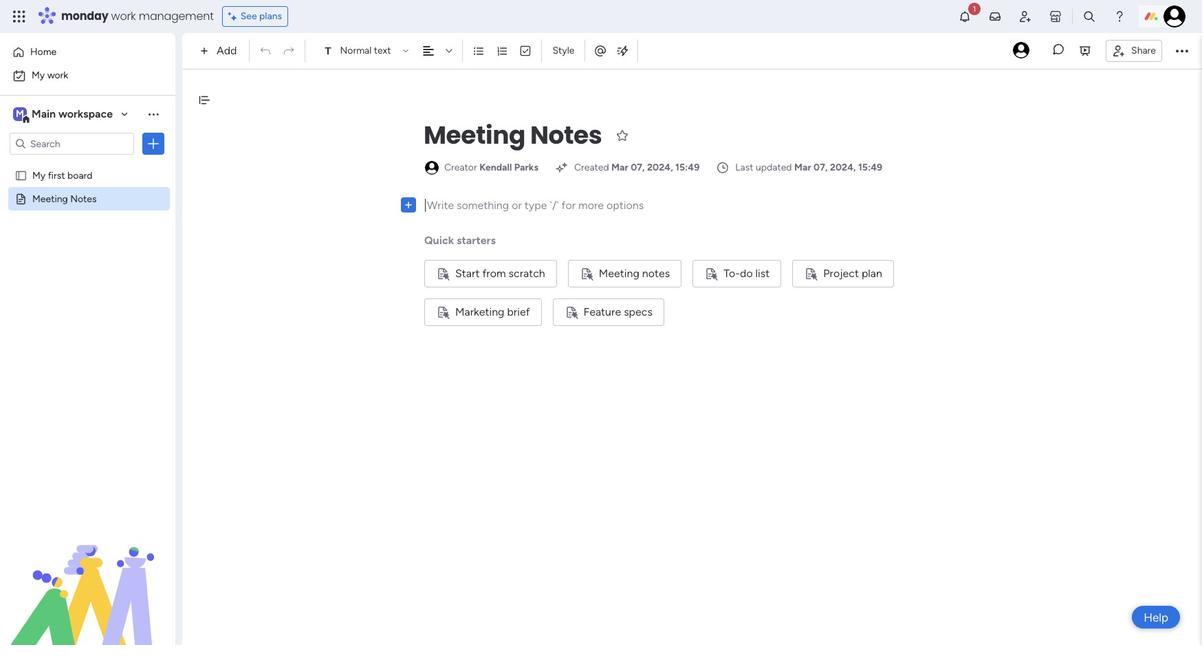 Task type: locate. For each thing, give the bounding box(es) containing it.
add
[[217, 44, 237, 57]]

share button
[[1106, 40, 1163, 62]]

kendall
[[480, 162, 512, 173]]

notes down board
[[70, 193, 97, 204]]

1 vertical spatial my
[[32, 169, 46, 181]]

help button
[[1132, 606, 1180, 629]]

0 vertical spatial my
[[32, 69, 45, 81]]

monday marketplace image
[[1049, 10, 1063, 23]]

mar right created
[[612, 162, 629, 173]]

07,
[[631, 162, 645, 173], [814, 162, 828, 173]]

plan
[[862, 267, 883, 280]]

my inside 'my work' option
[[32, 69, 45, 81]]

0 horizontal spatial work
[[47, 69, 68, 81]]

notes inside field
[[530, 118, 602, 153]]

meeting notes
[[599, 267, 670, 280]]

1 horizontal spatial work
[[111, 8, 136, 24]]

mar
[[612, 162, 629, 173], [795, 162, 812, 173]]

meeting inside "button"
[[599, 267, 640, 280]]

1 horizontal spatial meeting
[[424, 118, 525, 153]]

mar right updated
[[795, 162, 812, 173]]

1 vertical spatial meeting notes
[[32, 193, 97, 204]]

work for monday
[[111, 8, 136, 24]]

1 mar from the left
[[612, 162, 629, 173]]

0 horizontal spatial 2024,
[[647, 162, 673, 173]]

bulleted list image
[[473, 45, 485, 57]]

management
[[139, 8, 214, 24]]

notes
[[642, 267, 670, 280]]

1 horizontal spatial 07,
[[814, 162, 828, 173]]

0 horizontal spatial 07,
[[631, 162, 645, 173]]

meeting notes up parks
[[424, 118, 602, 153]]

text
[[374, 45, 391, 56]]

lottie animation element
[[0, 506, 175, 645]]

2 15:49 from the left
[[859, 162, 883, 173]]

1 vertical spatial notes
[[70, 193, 97, 204]]

project plan
[[824, 267, 883, 280]]

1 horizontal spatial 2024,
[[830, 162, 856, 173]]

0 horizontal spatial notes
[[70, 193, 97, 204]]

main workspace
[[32, 107, 113, 120]]

my for my work
[[32, 69, 45, 81]]

option
[[0, 163, 175, 165]]

1 vertical spatial work
[[47, 69, 68, 81]]

my work link
[[8, 65, 167, 87]]

meeting up creator
[[424, 118, 525, 153]]

work down home
[[47, 69, 68, 81]]

1 07, from the left
[[631, 162, 645, 173]]

marketing
[[455, 305, 505, 319]]

0 vertical spatial meeting notes
[[424, 118, 602, 153]]

workspace selection element
[[13, 106, 115, 124]]

0 vertical spatial notes
[[530, 118, 602, 153]]

meeting notes inside meeting notes field
[[424, 118, 602, 153]]

monday
[[61, 8, 108, 24]]

2024,
[[647, 162, 673, 173], [830, 162, 856, 173]]

work right monday
[[111, 8, 136, 24]]

created mar 07, 2024, 15:49
[[574, 162, 700, 173]]

home option
[[8, 41, 167, 63]]

do
[[740, 267, 753, 280]]

0 vertical spatial meeting
[[424, 118, 525, 153]]

marketing brief button
[[424, 299, 542, 326]]

07, right updated
[[814, 162, 828, 173]]

to-
[[724, 267, 740, 280]]

0 horizontal spatial mar
[[612, 162, 629, 173]]

start from scratch
[[455, 267, 545, 280]]

meeting notes
[[424, 118, 602, 153], [32, 193, 97, 204]]

2 vertical spatial meeting
[[599, 267, 640, 280]]

1 horizontal spatial notes
[[530, 118, 602, 153]]

0 horizontal spatial meeting notes
[[32, 193, 97, 204]]

quick
[[424, 234, 454, 247]]

1 horizontal spatial 15:49
[[859, 162, 883, 173]]

work
[[111, 8, 136, 24], [47, 69, 68, 81]]

specs
[[624, 305, 653, 319]]

select product image
[[12, 10, 26, 23]]

invite members image
[[1019, 10, 1033, 23]]

meeting notes down my first board
[[32, 193, 97, 204]]

work inside option
[[47, 69, 68, 81]]

0 horizontal spatial 15:49
[[676, 162, 700, 173]]

workspace options image
[[147, 107, 160, 121]]

style button
[[547, 39, 581, 63]]

home
[[30, 46, 57, 58]]

my down home
[[32, 69, 45, 81]]

my first board
[[32, 169, 92, 181]]

meeting notes inside list box
[[32, 193, 97, 204]]

07, right created
[[631, 162, 645, 173]]

checklist image
[[520, 45, 532, 57]]

15:49
[[676, 162, 700, 173], [859, 162, 883, 173]]

1 horizontal spatial mar
[[795, 162, 812, 173]]

meeting
[[424, 118, 525, 153], [32, 193, 68, 204], [599, 267, 640, 280]]

meeting down "first"
[[32, 193, 68, 204]]

to-do list
[[724, 267, 770, 280]]

creator
[[444, 162, 477, 173]]

style
[[553, 45, 575, 56]]

notes
[[530, 118, 602, 153], [70, 193, 97, 204]]

1 horizontal spatial meeting notes
[[424, 118, 602, 153]]

0 vertical spatial work
[[111, 8, 136, 24]]

my
[[32, 69, 45, 81], [32, 169, 46, 181]]

meeting left notes
[[599, 267, 640, 280]]

scratch
[[509, 267, 545, 280]]

1 vertical spatial meeting
[[32, 193, 68, 204]]

monday work management
[[61, 8, 214, 24]]

notes up created
[[530, 118, 602, 153]]

notes inside list box
[[70, 193, 97, 204]]

m
[[16, 108, 24, 120]]

list box
[[0, 161, 175, 396]]

Search in workspace field
[[29, 136, 115, 152]]

my left "first"
[[32, 169, 46, 181]]

search everything image
[[1083, 10, 1097, 23]]

2 horizontal spatial meeting
[[599, 267, 640, 280]]

project
[[824, 267, 859, 280]]



Task type: vqa. For each thing, say whether or not it's contained in the screenshot.
Home link
yes



Task type: describe. For each thing, give the bounding box(es) containing it.
0 horizontal spatial meeting
[[32, 193, 68, 204]]

updated
[[756, 162, 792, 173]]

list box containing my first board
[[0, 161, 175, 396]]

Meeting Notes field
[[420, 118, 606, 153]]

created
[[574, 162, 609, 173]]

parks
[[514, 162, 539, 173]]

share
[[1132, 44, 1156, 56]]

creator kendall parks
[[444, 162, 539, 173]]

1 image
[[969, 1, 981, 16]]

add to favorites image
[[616, 128, 630, 142]]

work for my
[[47, 69, 68, 81]]

board activity image
[[1013, 42, 1030, 58]]

see plans
[[241, 10, 282, 22]]

my work option
[[8, 65, 167, 87]]

2 2024, from the left
[[830, 162, 856, 173]]

mention image
[[594, 44, 608, 57]]

normal
[[340, 45, 372, 56]]

workspace
[[58, 107, 113, 120]]

last
[[736, 162, 754, 173]]

update feed image
[[989, 10, 1002, 23]]

workspace image
[[13, 107, 27, 122]]

help
[[1144, 611, 1169, 624]]

public board image
[[14, 169, 28, 182]]

kendall parks image
[[1164, 6, 1186, 28]]

last updated mar 07, 2024, 15:49
[[736, 162, 883, 173]]

plans
[[259, 10, 282, 22]]

2 07, from the left
[[814, 162, 828, 173]]

brief
[[507, 305, 530, 319]]

numbered list image
[[496, 45, 509, 57]]

options image
[[147, 137, 160, 151]]

dynamic values image
[[616, 44, 630, 58]]

list
[[756, 267, 770, 280]]

first
[[48, 169, 65, 181]]

to-do list button
[[693, 260, 782, 288]]

help image
[[1113, 10, 1127, 23]]

see
[[241, 10, 257, 22]]

start from scratch button
[[424, 260, 557, 288]]

feature
[[584, 305, 621, 319]]

v2 ellipsis image
[[1176, 42, 1189, 60]]

meeting inside field
[[424, 118, 525, 153]]

normal text
[[340, 45, 391, 56]]

main
[[32, 107, 56, 120]]

project plan button
[[793, 260, 894, 288]]

notifications image
[[958, 10, 972, 23]]

from
[[482, 267, 506, 280]]

menu image
[[387, 200, 397, 211]]

public board image
[[14, 192, 28, 205]]

home link
[[8, 41, 167, 63]]

2 mar from the left
[[795, 162, 812, 173]]

my for my first board
[[32, 169, 46, 181]]

add button
[[195, 40, 245, 62]]

feature specs button
[[553, 299, 664, 326]]

feature specs
[[584, 305, 653, 319]]

board
[[67, 169, 92, 181]]

start
[[455, 267, 480, 280]]

see plans button
[[222, 6, 288, 27]]

my work
[[32, 69, 68, 81]]

1 15:49 from the left
[[676, 162, 700, 173]]

meeting notes button
[[568, 260, 682, 288]]

1 2024, from the left
[[647, 162, 673, 173]]

quick starters
[[424, 234, 496, 247]]

starters
[[457, 234, 496, 247]]

lottie animation image
[[0, 506, 175, 645]]

marketing brief
[[455, 305, 530, 319]]



